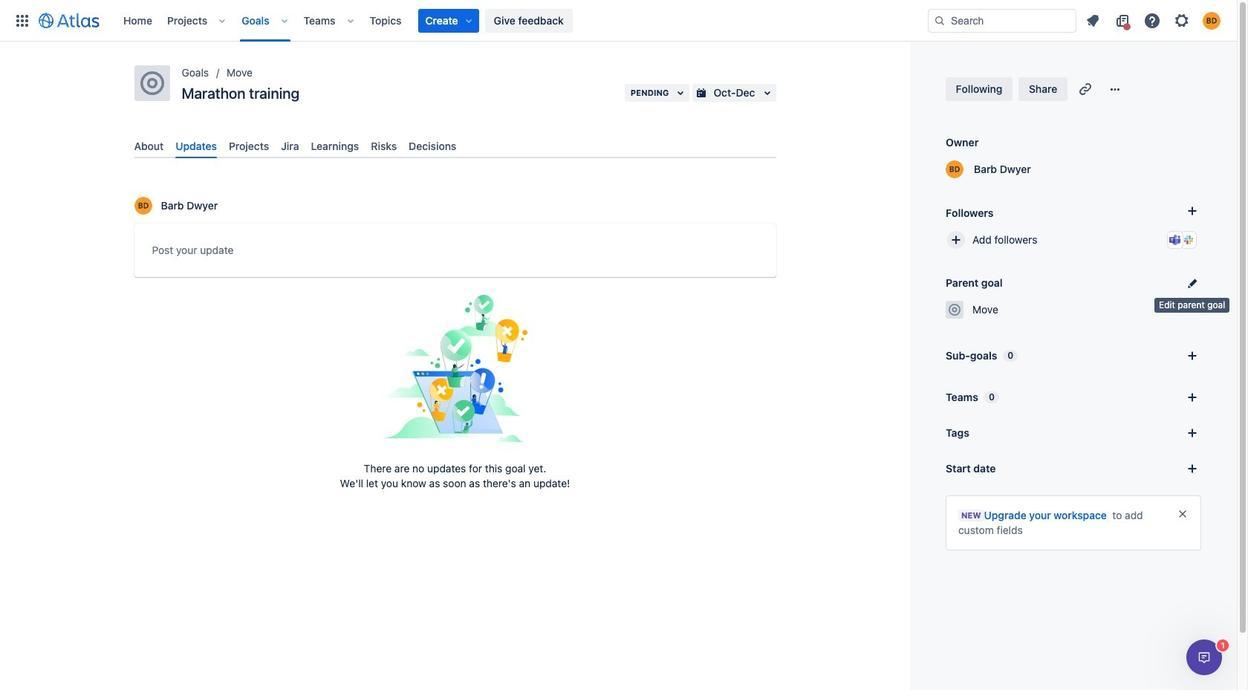 Task type: describe. For each thing, give the bounding box(es) containing it.
account image
[[1203, 12, 1221, 29]]

Search field
[[928, 9, 1077, 32]]

Main content area, start typing to enter text. text field
[[152, 242, 759, 265]]

notifications image
[[1085, 12, 1102, 29]]

help image
[[1144, 12, 1162, 29]]

add team image
[[1184, 389, 1202, 407]]

move image
[[949, 304, 961, 316]]

set start date image
[[1184, 460, 1202, 478]]



Task type: locate. For each thing, give the bounding box(es) containing it.
msteams logo showing  channels are connected to this goal image
[[1170, 234, 1182, 246]]

banner
[[0, 0, 1238, 42]]

top element
[[9, 0, 928, 41]]

tooltip
[[1155, 298, 1230, 313]]

None search field
[[928, 9, 1077, 32]]

close banner image
[[1177, 508, 1189, 520]]

more icon image
[[1107, 80, 1125, 98]]

settings image
[[1174, 12, 1192, 29]]

add a follower image
[[1184, 202, 1202, 220]]

goal icon image
[[140, 71, 164, 95]]

add tag image
[[1184, 424, 1202, 442]]

search image
[[934, 14, 946, 26]]

dialog
[[1187, 640, 1223, 676]]

slack logo showing nan channels are connected to this goal image
[[1183, 234, 1195, 246]]

tab list
[[128, 134, 782, 158]]

switch to... image
[[13, 12, 31, 29]]

add follower image
[[948, 231, 966, 249]]



Task type: vqa. For each thing, say whether or not it's contained in the screenshot.
:heart: icon
no



